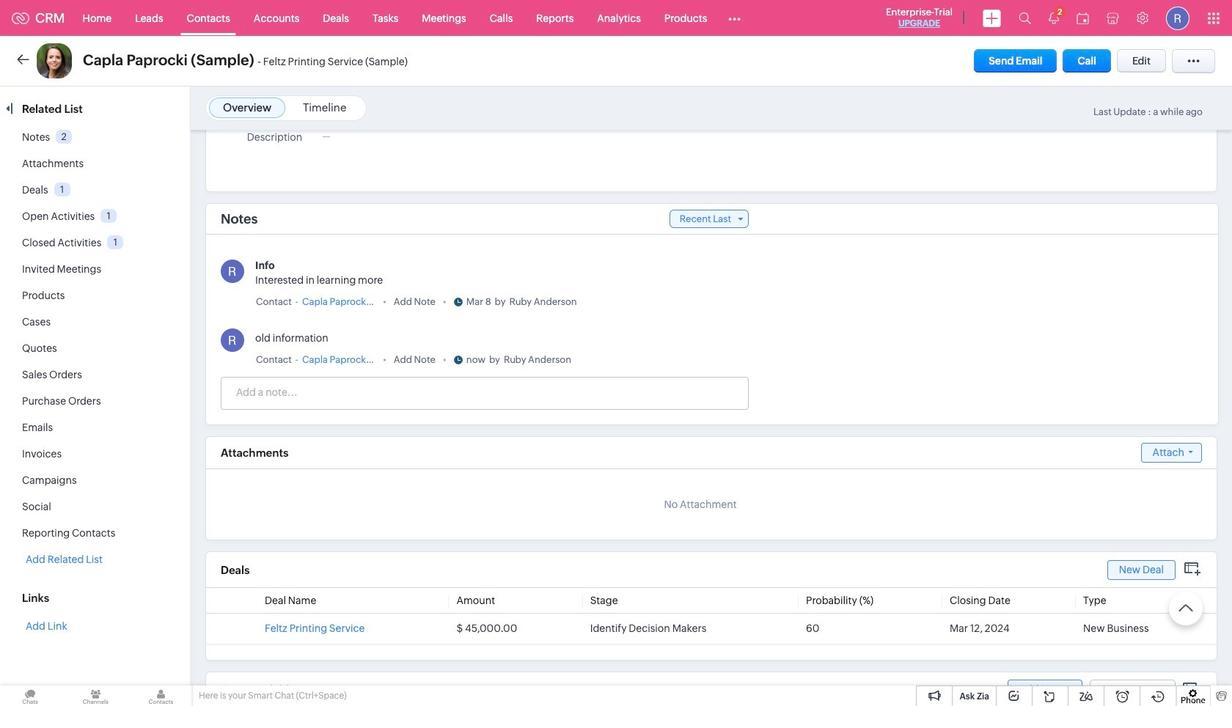Task type: describe. For each thing, give the bounding box(es) containing it.
search image
[[1019, 12, 1032, 24]]

channels image
[[65, 686, 126, 707]]

search element
[[1010, 0, 1041, 36]]

contacts image
[[131, 686, 191, 707]]

logo image
[[12, 12, 29, 24]]

signals element
[[1041, 0, 1068, 36]]

Add a note... field
[[222, 385, 748, 400]]

Other Modules field
[[719, 6, 751, 30]]

profile element
[[1158, 0, 1199, 36]]

chats image
[[0, 686, 60, 707]]



Task type: locate. For each thing, give the bounding box(es) containing it.
create menu element
[[974, 0, 1010, 36]]

create menu image
[[983, 9, 1002, 27]]

profile image
[[1167, 6, 1190, 30]]

calendar image
[[1077, 12, 1090, 24]]



Task type: vqa. For each thing, say whether or not it's contained in the screenshot.
Chats IMAGE
yes



